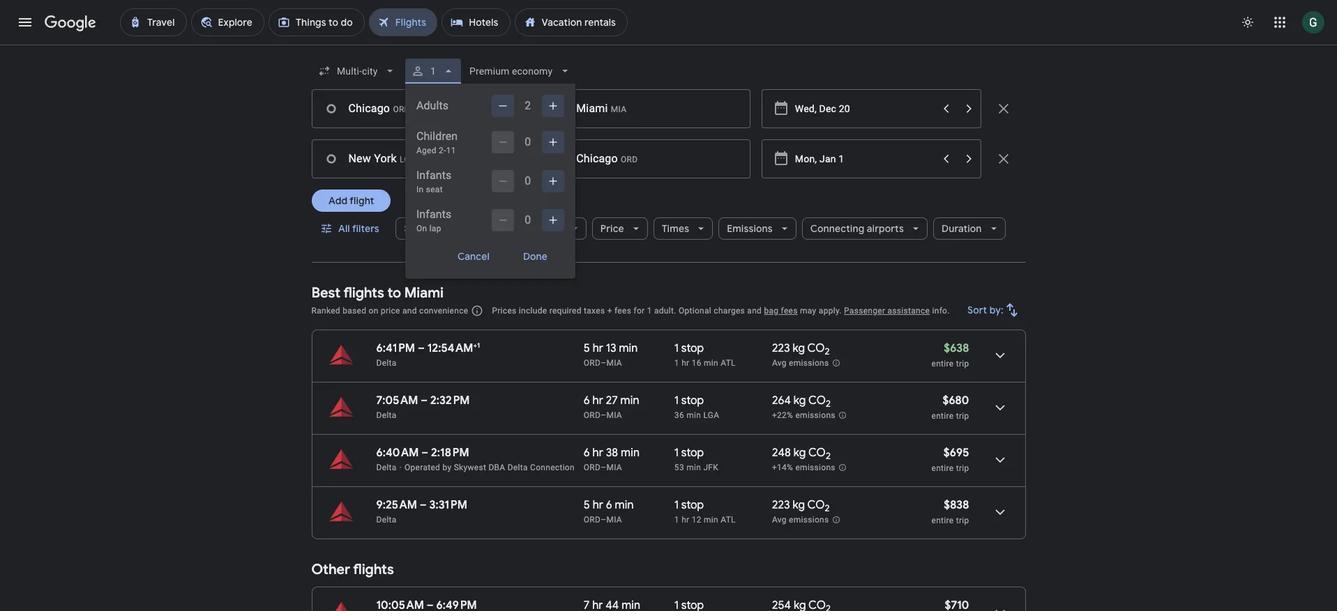 Task type: vqa. For each thing, say whether or not it's contained in the screenshot.
 Button
no



Task type: describe. For each thing, give the bounding box(es) containing it.
trip for $838
[[956, 516, 970, 526]]

2-
[[439, 146, 446, 156]]

lga
[[704, 411, 720, 421]]

stops
[[404, 223, 430, 235]]

co for $838
[[808, 499, 825, 513]]

ord for 5 hr 6 min
[[584, 516, 601, 525]]

all
[[338, 223, 350, 235]]

min for 53
[[687, 463, 701, 473]]

bags
[[541, 223, 563, 235]]

delta down 6:41 pm
[[376, 359, 397, 368]]

kg for $838
[[793, 499, 805, 513]]

departure text field for "remove flight from chicago to miami on wed, dec 20" icon
[[795, 90, 934, 128]]

airlines
[[468, 223, 503, 235]]

airports
[[867, 223, 904, 235]]

1 right for
[[647, 306, 652, 316]]

ranked
[[312, 306, 340, 316]]

6 hr 27 min ord – mia
[[584, 394, 640, 421]]

main menu image
[[17, 14, 33, 31]]

1 inside "popup button"
[[430, 66, 436, 77]]

Arrival time: 12:54 AM on  Thursday, December 21. text field
[[427, 341, 480, 356]]

ranked based on price and convenience
[[312, 306, 468, 316]]

dba
[[489, 463, 506, 473]]

ord for 6 hr 38 min
[[584, 463, 601, 473]]

1 inside "6:41 pm – 12:54 am + 1"
[[477, 341, 480, 350]]

trip for $680
[[956, 412, 970, 421]]

5 for 5 hr 6 min
[[584, 499, 590, 513]]

none search field containing adults
[[312, 54, 1026, 279]]

16
[[692, 359, 702, 368]]

– inside 5 hr 13 min ord – mia
[[601, 359, 607, 368]]

– inside the 9:25 am – 3:31 pm delta
[[420, 499, 427, 513]]

1 stop 36 min lga
[[675, 394, 720, 421]]

$680
[[943, 394, 970, 408]]

skywest
[[454, 463, 486, 473]]

flight details. leaves o'hare international airport at 10:05 am on wednesday, december 20 and arrives at miami international airport at 6:49 pm on wednesday, december 20. image
[[984, 597, 1017, 612]]

add
[[328, 195, 347, 207]]

2 fees from the left
[[781, 306, 798, 316]]

hr inside 1 stop 1 hr 12 min atl
[[682, 516, 690, 525]]

1 stop flight. element for 5 hr 6 min
[[675, 499, 704, 515]]

$838 entire trip
[[932, 499, 970, 526]]

cancel button
[[441, 246, 507, 268]]

aged
[[417, 146, 437, 156]]

best
[[312, 285, 341, 302]]

emissions for $695
[[796, 463, 836, 473]]

695 US dollars text field
[[944, 447, 970, 461]]

min inside 1 stop 1 hr 12 min atl
[[704, 516, 719, 525]]

stop for 6 hr 38 min
[[682, 447, 704, 461]]

2 for 6 hr 38 min
[[826, 451, 831, 463]]

entire for $638
[[932, 359, 954, 369]]

delta right dba
[[508, 463, 528, 473]]

+22% emissions
[[772, 411, 836, 421]]

stop for 5 hr 13 min
[[682, 342, 704, 356]]

0 for children aged 2-11
[[525, 135, 531, 149]]

swap origin and destination. image for departure 'text box' related to remove flight from new york to chicago on mon, jan 1 icon
[[523, 151, 540, 167]]

7:05 am – 2:32 pm delta
[[376, 394, 470, 421]]

kg for $695
[[794, 447, 806, 461]]

ord for 5 hr 13 min
[[584, 359, 601, 368]]

jfk
[[704, 463, 719, 473]]

charges
[[714, 306, 745, 316]]

5 hr 6 min ord – mia
[[584, 499, 634, 525]]

264
[[772, 394, 791, 408]]

5 hr 13 min ord – mia
[[584, 342, 638, 368]]

layover (1 of 1) is a 1 hr 16 min layover at hartsfield-jackson atlanta international airport in atlanta. element
[[675, 358, 765, 369]]

6:40 am – 2:18 pm
[[376, 447, 469, 461]]

2:18 pm
[[431, 447, 469, 461]]

248
[[772, 447, 791, 461]]

duration
[[942, 223, 982, 235]]

1 stop 1 hr 16 min atl
[[675, 342, 736, 368]]

taxes
[[584, 306, 605, 316]]

12:54 am
[[427, 342, 473, 356]]

Arrival time: 6:49 PM. text field
[[436, 599, 477, 612]]

leaves o'hare international airport at 6:41 pm on wednesday, december 20 and arrives at miami international airport at 12:54 am on thursday, december 21. element
[[376, 341, 480, 356]]

duration button
[[934, 212, 1006, 246]]

total duration 5 hr 13 min. element
[[584, 342, 675, 358]]

bag fees button
[[764, 306, 798, 316]]

38
[[606, 447, 618, 461]]

co for $638
[[808, 342, 825, 356]]

$638
[[944, 342, 970, 356]]

0 for infants in seat
[[525, 174, 531, 188]]

hr inside 1 stop 1 hr 16 min atl
[[682, 359, 690, 368]]

hr for 6 hr 27 min
[[593, 394, 603, 408]]

1 button
[[405, 54, 461, 88]]

done
[[523, 251, 548, 263]]

5 1 stop flight. element from the top
[[675, 599, 704, 612]]

264 kg co 2
[[772, 394, 831, 410]]

remove flight from chicago to miami on wed, dec 20 image
[[995, 100, 1012, 117]]

9:25 am
[[376, 499, 417, 513]]

1 and from the left
[[403, 306, 417, 316]]

infants on lap
[[417, 208, 452, 234]]

223 for 5 hr 6 min
[[772, 499, 790, 513]]

add flight button
[[312, 190, 391, 212]]

total duration 6 hr 38 min. element
[[584, 447, 675, 463]]

emissions
[[727, 223, 773, 235]]

in
[[417, 185, 424, 195]]

sort by:
[[968, 304, 1004, 317]]

min for 6
[[615, 499, 634, 513]]

mia for 6
[[607, 516, 622, 525]]

price
[[381, 306, 400, 316]]

1 stop flight. element for 6 hr 38 min
[[675, 447, 704, 463]]

connecting airports button
[[802, 212, 928, 246]]

apply.
[[819, 306, 842, 316]]

total duration 6 hr 27 min. element
[[584, 394, 675, 410]]

by:
[[990, 304, 1004, 317]]

– up operated
[[422, 447, 429, 461]]

6 hr 38 min ord – mia
[[584, 447, 640, 473]]

atl for 5 hr 13 min
[[721, 359, 736, 368]]

$695
[[944, 447, 970, 461]]

co for $680
[[809, 394, 826, 408]]

1 stop 53 min jfk
[[675, 447, 719, 473]]

223 for 5 hr 13 min
[[772, 342, 790, 356]]

prices include required taxes + fees for 1 adult. optional charges and bag fees may apply. passenger assistance
[[492, 306, 930, 316]]

638 US dollars text field
[[944, 342, 970, 356]]

– inside "6:41 pm – 12:54 am + 1"
[[418, 342, 425, 356]]

add flight
[[328, 195, 374, 207]]

+14% emissions
[[772, 463, 836, 473]]

1 down adult.
[[675, 342, 679, 356]]

36
[[675, 411, 684, 421]]

710 US dollars text field
[[945, 599, 970, 612]]

include
[[519, 306, 547, 316]]

avg for 5 hr 6 min
[[772, 516, 787, 526]]

avg emissions for $838
[[772, 516, 829, 526]]

prices
[[492, 306, 517, 316]]

1 stop flight. element for 6 hr 27 min
[[675, 394, 704, 410]]

price button
[[592, 212, 648, 246]]

leaves o'hare international airport at 9:25 am on wednesday, december 20 and arrives at miami international airport at 3:31 pm on wednesday, december 20. element
[[376, 499, 467, 513]]

1 left 12
[[675, 516, 680, 525]]

co for $695
[[809, 447, 826, 461]]

passenger assistance button
[[844, 306, 930, 316]]

6 for 6 hr 27 min
[[584, 394, 590, 408]]

seat
[[426, 185, 443, 195]]

operated by skywest dba delta connection
[[405, 463, 575, 473]]

$680 entire trip
[[932, 394, 970, 421]]

Departure time: 7:05 AM. text field
[[376, 394, 418, 408]]

stops button
[[396, 212, 454, 246]]

1 stop flight. element for 5 hr 13 min
[[675, 342, 704, 358]]

on
[[417, 224, 427, 234]]

flight details. leaves o'hare international airport at 7:05 am on wednesday, december 20 and arrives at miami international airport at 2:32 pm on wednesday, december 20. image
[[984, 391, 1017, 425]]

by
[[443, 463, 452, 473]]



Task type: locate. For each thing, give the bounding box(es) containing it.
hr left 13
[[593, 342, 604, 356]]

flight details. leaves o'hare international airport at 6:40 am on wednesday, december 20 and arrives at miami international airport at 2:18 pm on wednesday, december 20. image
[[984, 444, 1017, 477]]

stop up 12
[[682, 499, 704, 513]]

5 inside 5 hr 6 min ord – mia
[[584, 499, 590, 513]]

2 entire from the top
[[932, 412, 954, 421]]

hr left 27
[[593, 394, 603, 408]]

– down 13
[[601, 359, 607, 368]]

infants for infants on lap
[[417, 208, 452, 221]]

trip inside $680 entire trip
[[956, 412, 970, 421]]

None text field
[[534, 89, 751, 128], [534, 140, 751, 179], [534, 89, 751, 128], [534, 140, 751, 179]]

co up "+14% emissions"
[[809, 447, 826, 461]]

trip inside $695 entire trip
[[956, 464, 970, 474]]

Arrival time: 2:18 PM. text field
[[431, 447, 469, 461]]

layover (1 of 1) is a 53 min layover at john f. kennedy international airport in new york. element
[[675, 463, 765, 474]]

4 mia from the top
[[607, 516, 622, 525]]

trip down $695
[[956, 464, 970, 474]]

1 trip from the top
[[956, 359, 970, 369]]

hr inside 6 hr 27 min ord – mia
[[593, 394, 603, 408]]

flight details. leaves o'hare international airport at 6:41 pm on wednesday, december 20 and arrives at miami international airport at 12:54 am on thursday, december 21. image
[[984, 339, 1017, 373]]

+ inside "6:41 pm – 12:54 am + 1"
[[473, 341, 477, 350]]

1 ord from the top
[[584, 359, 601, 368]]

1 vertical spatial +
[[473, 341, 477, 350]]

emissions down 264 kg co 2 at right bottom
[[796, 411, 836, 421]]

other
[[312, 562, 350, 579]]

53
[[675, 463, 684, 473]]

entire inside $638 entire trip
[[932, 359, 954, 369]]

mia down 38
[[607, 463, 622, 473]]

0 vertical spatial 223
[[772, 342, 790, 356]]

trip for $695
[[956, 464, 970, 474]]

1 vertical spatial 223 kg co 2
[[772, 499, 830, 515]]

1 223 kg co 2 from the top
[[772, 342, 830, 358]]

$638 entire trip
[[932, 342, 970, 369]]

223
[[772, 342, 790, 356], [772, 499, 790, 513]]

hr inside 6 hr 38 min ord – mia
[[593, 447, 603, 461]]

entire for $695
[[932, 464, 954, 474]]

0 vertical spatial +
[[608, 306, 612, 316]]

ord inside 5 hr 13 min ord – mia
[[584, 359, 601, 368]]

min right 16
[[704, 359, 719, 368]]

5 down 6 hr 38 min ord – mia
[[584, 499, 590, 513]]

atl
[[721, 359, 736, 368], [721, 516, 736, 525]]

223 kg co 2 down "+14% emissions"
[[772, 499, 830, 515]]

number of passengers dialog
[[405, 84, 576, 279]]

children
[[417, 130, 458, 143]]

4 1 stop flight. element from the top
[[675, 499, 704, 515]]

3 stop from the top
[[682, 447, 704, 461]]

6 inside 6 hr 27 min ord – mia
[[584, 394, 590, 408]]

ord inside 5 hr 6 min ord – mia
[[584, 516, 601, 525]]

2 avg emissions from the top
[[772, 516, 829, 526]]

emissions down the 248 kg co 2
[[796, 463, 836, 473]]

1 vertical spatial 6
[[584, 447, 590, 461]]

stop inside 1 stop 1 hr 16 min atl
[[682, 342, 704, 356]]

1
[[430, 66, 436, 77], [647, 306, 652, 316], [477, 341, 480, 350], [675, 342, 679, 356], [675, 359, 680, 368], [675, 394, 679, 408], [675, 447, 679, 461], [675, 499, 679, 513], [675, 516, 680, 525]]

4 stop from the top
[[682, 499, 704, 513]]

– inside 6 hr 38 min ord – mia
[[601, 463, 607, 473]]

2 stop from the top
[[682, 394, 704, 408]]

– down the total duration 5 hr 6 min. element
[[601, 516, 607, 525]]

0 vertical spatial 223 kg co 2
[[772, 342, 830, 358]]

2 swap origin and destination. image from the top
[[523, 151, 540, 167]]

2 for 6 hr 27 min
[[826, 399, 831, 410]]

6 left 38
[[584, 447, 590, 461]]

3 trip from the top
[[956, 464, 970, 474]]

infants up seat
[[417, 169, 452, 182]]

2 infants from the top
[[417, 208, 452, 221]]

Arrival time: 3:31 PM. text field
[[430, 499, 467, 513]]

1 vertical spatial swap origin and destination. image
[[523, 151, 540, 167]]

bags button
[[532, 212, 587, 246]]

kg for $680
[[794, 394, 806, 408]]

flights for other
[[353, 562, 394, 579]]

operated
[[405, 463, 440, 473]]

other flights
[[312, 562, 394, 579]]

ord inside 6 hr 27 min ord – mia
[[584, 411, 601, 421]]

5
[[584, 342, 590, 356], [584, 499, 590, 513]]

stop inside 1 stop 1 hr 12 min atl
[[682, 499, 704, 513]]

12
[[692, 516, 702, 525]]

trip inside $638 entire trip
[[956, 359, 970, 369]]

on
[[369, 306, 379, 316]]

Departure time: 6:40 AM. text field
[[376, 447, 419, 461]]

1 223 from the top
[[772, 342, 790, 356]]

optional
[[679, 306, 712, 316]]

min down 6 hr 38 min ord – mia
[[615, 499, 634, 513]]

mia inside 6 hr 38 min ord – mia
[[607, 463, 622, 473]]

entire down $680 text box
[[932, 412, 954, 421]]

passenger
[[844, 306, 886, 316]]

hr inside 5 hr 6 min ord – mia
[[593, 499, 604, 513]]

infants for infants in seat
[[417, 169, 452, 182]]

838 US dollars text field
[[944, 499, 970, 513]]

delta inside 7:05 am – 2:32 pm delta
[[376, 411, 397, 421]]

times button
[[654, 212, 713, 246]]

departure text field for remove flight from new york to chicago on mon, jan 1 icon
[[795, 140, 934, 178]]

flights
[[344, 285, 384, 302], [353, 562, 394, 579]]

2 and from the left
[[748, 306, 762, 316]]

1 inside '1 stop 53 min jfk'
[[675, 447, 679, 461]]

 image inside main content
[[400, 463, 402, 473]]

1 fees from the left
[[615, 306, 632, 316]]

1 right 12:54 am at the bottom
[[477, 341, 480, 350]]

1 up 53
[[675, 447, 679, 461]]

min inside 6 hr 38 min ord – mia
[[621, 447, 640, 461]]

entire down $695
[[932, 464, 954, 474]]

lap
[[430, 224, 442, 234]]

1 vertical spatial infants
[[417, 208, 452, 221]]

Departure time: 6:41 PM. text field
[[376, 342, 415, 356]]

1 0 from the top
[[525, 135, 531, 149]]

1 mia from the top
[[607, 359, 622, 368]]

kg down may
[[793, 342, 805, 356]]

1 horizontal spatial and
[[748, 306, 762, 316]]

hr left 16
[[682, 359, 690, 368]]

filters
[[352, 223, 379, 235]]

0 vertical spatial swap origin and destination. image
[[523, 100, 540, 117]]

6 for 6 hr 38 min
[[584, 447, 590, 461]]

2 vertical spatial 6
[[606, 499, 613, 513]]

swap origin and destination. image for "remove flight from chicago to miami on wed, dec 20" icon's departure 'text box'
[[523, 100, 540, 117]]

min inside 5 hr 13 min ord – mia
[[619, 342, 638, 356]]

– right 6:41 pm
[[418, 342, 425, 356]]

mia down the total duration 5 hr 6 min. element
[[607, 516, 622, 525]]

sort
[[968, 304, 987, 317]]

fees right bag
[[781, 306, 798, 316]]

Arrival time: 2:32 PM. text field
[[431, 394, 470, 408]]

hr down 6 hr 38 min ord – mia
[[593, 499, 604, 513]]

kg for $638
[[793, 342, 805, 356]]

airlines button
[[460, 218, 527, 240]]

kg down "+14% emissions"
[[793, 499, 805, 513]]

5 left 13
[[584, 342, 590, 356]]

ord inside 6 hr 38 min ord – mia
[[584, 463, 601, 473]]

13
[[606, 342, 617, 356]]

680 US dollars text field
[[943, 394, 970, 408]]

3 mia from the top
[[607, 463, 622, 473]]

delta down 6:40 am text field
[[376, 463, 397, 473]]

mia for 38
[[607, 463, 622, 473]]

hr for 6 hr 38 min
[[593, 447, 603, 461]]

–
[[418, 342, 425, 356], [601, 359, 607, 368], [421, 394, 428, 408], [601, 411, 607, 421], [422, 447, 429, 461], [601, 463, 607, 473], [420, 499, 427, 513], [601, 516, 607, 525]]

1 vertical spatial atl
[[721, 516, 736, 525]]

entire for $838
[[932, 516, 954, 526]]

min for 38
[[621, 447, 640, 461]]

avg up 264 at right bottom
[[772, 359, 787, 369]]

miami
[[404, 285, 444, 302]]

co inside the 248 kg co 2
[[809, 447, 826, 461]]

min right the 36
[[687, 411, 701, 421]]

delta inside the 9:25 am – 3:31 pm delta
[[376, 516, 397, 525]]

223 kg co 2
[[772, 342, 830, 358], [772, 499, 830, 515]]

hr left 38
[[593, 447, 603, 461]]

1 up the adults on the top
[[430, 66, 436, 77]]

ord down total duration 6 hr 38 min. element at the bottom of the page
[[584, 463, 601, 473]]

fees left for
[[615, 306, 632, 316]]

emissions for $838
[[789, 516, 829, 526]]

223 kg co 2 for $638
[[772, 342, 830, 358]]

co inside 264 kg co 2
[[809, 394, 826, 408]]

min right 53
[[687, 463, 701, 473]]

leaves o'hare international airport at 6:40 am on wednesday, december 20 and arrives at miami international airport at 2:18 pm on wednesday, december 20. element
[[376, 447, 469, 461]]

avg for 5 hr 13 min
[[772, 359, 787, 369]]

$695 entire trip
[[932, 447, 970, 474]]

total duration 7 hr 44 min. element
[[584, 599, 675, 612]]

trip down $638
[[956, 359, 970, 369]]

223 kg co 2 down may
[[772, 342, 830, 358]]

2 for 5 hr 6 min
[[825, 503, 830, 515]]

0 vertical spatial 5
[[584, 342, 590, 356]]

1 horizontal spatial +
[[608, 306, 612, 316]]

avg emissions up 264 kg co 2 at right bottom
[[772, 359, 829, 369]]

6:41 pm – 12:54 am + 1
[[376, 341, 480, 356]]

– inside 6 hr 27 min ord – mia
[[601, 411, 607, 421]]

1 stop flight. element
[[675, 342, 704, 358], [675, 394, 704, 410], [675, 447, 704, 463], [675, 499, 704, 515], [675, 599, 704, 612]]

223 down '+14%'
[[772, 499, 790, 513]]

3 entire from the top
[[932, 464, 954, 474]]

223 kg co 2 for $838
[[772, 499, 830, 515]]

7:05 am
[[376, 394, 418, 408]]

0 vertical spatial 0
[[525, 135, 531, 149]]

2 atl from the top
[[721, 516, 736, 525]]

ord down the total duration 5 hr 6 min. element
[[584, 516, 601, 525]]

1 atl from the top
[[721, 359, 736, 368]]

ord down total duration 5 hr 13 min. element
[[584, 359, 601, 368]]

27
[[606, 394, 618, 408]]

mia inside 5 hr 6 min ord – mia
[[607, 516, 622, 525]]

flights up based
[[344, 285, 384, 302]]

Departure time: 10:05 AM. text field
[[376, 599, 424, 612]]

co
[[808, 342, 825, 356], [809, 394, 826, 408], [809, 447, 826, 461], [808, 499, 825, 513]]

and right price
[[403, 306, 417, 316]]

min inside '1 stop 53 min jfk'
[[687, 463, 701, 473]]

entire inside $680 entire trip
[[932, 412, 954, 421]]

4 trip from the top
[[956, 516, 970, 526]]

trip down $680 text box
[[956, 412, 970, 421]]

trip
[[956, 359, 970, 369], [956, 412, 970, 421], [956, 464, 970, 474], [956, 516, 970, 526]]

1 down 53
[[675, 499, 679, 513]]

1 vertical spatial 5
[[584, 499, 590, 513]]

1 entire from the top
[[932, 359, 954, 369]]

emissions for $680
[[796, 411, 836, 421]]

0 vertical spatial avg emissions
[[772, 359, 829, 369]]

6 inside 5 hr 6 min ord – mia
[[606, 499, 613, 513]]

entire for $680
[[932, 412, 954, 421]]

ord for 6 hr 27 min
[[584, 411, 601, 421]]

 image
[[400, 463, 402, 473]]

min right 38
[[621, 447, 640, 461]]

min inside 6 hr 27 min ord – mia
[[621, 394, 640, 408]]

and left bag
[[748, 306, 762, 316]]

leaves o'hare international airport at 10:05 am on wednesday, december 20 and arrives at miami international airport at 6:49 pm on wednesday, december 20. element
[[376, 599, 477, 612]]

stop
[[682, 342, 704, 356], [682, 394, 704, 408], [682, 447, 704, 461], [682, 499, 704, 513]]

flight details. leaves o'hare international airport at 9:25 am on wednesday, december 20 and arrives at miami international airport at 3:31 pm on wednesday, december 20. image
[[984, 496, 1017, 530]]

stop inside '1 stop 53 min jfk'
[[682, 447, 704, 461]]

kg inside 264 kg co 2
[[794, 394, 806, 408]]

0 vertical spatial atl
[[721, 359, 736, 368]]

2 trip from the top
[[956, 412, 970, 421]]

for
[[634, 306, 645, 316]]

flights right other
[[353, 562, 394, 579]]

1 vertical spatial departure text field
[[795, 140, 934, 178]]

atl inside 1 stop 1 hr 12 min atl
[[721, 516, 736, 525]]

min inside 5 hr 6 min ord – mia
[[615, 499, 634, 513]]

avg emissions down "+14% emissions"
[[772, 516, 829, 526]]

min right 27
[[621, 394, 640, 408]]

0 vertical spatial avg
[[772, 359, 787, 369]]

– left 2:32 pm
[[421, 394, 428, 408]]

min for 36
[[687, 411, 701, 421]]

atl inside 1 stop 1 hr 16 min atl
[[721, 359, 736, 368]]

delta down departure time: 7:05 am. text box on the bottom of the page
[[376, 411, 397, 421]]

1 swap origin and destination. image from the top
[[523, 100, 540, 117]]

hr left 12
[[682, 516, 690, 525]]

co down "+14% emissions"
[[808, 499, 825, 513]]

mia inside 6 hr 27 min ord – mia
[[607, 411, 622, 421]]

min right 13
[[619, 342, 638, 356]]

1 vertical spatial 223
[[772, 499, 790, 513]]

5 inside 5 hr 13 min ord – mia
[[584, 342, 590, 356]]

– left 3:31 pm
[[420, 499, 427, 513]]

total duration 5 hr 6 min. element
[[584, 499, 675, 515]]

times
[[662, 223, 690, 235]]

+ down learn more about ranking icon
[[473, 341, 477, 350]]

atl right 12
[[721, 516, 736, 525]]

connecting
[[811, 223, 865, 235]]

3:31 pm
[[430, 499, 467, 513]]

atl right 16
[[721, 359, 736, 368]]

4 ord from the top
[[584, 516, 601, 525]]

4 entire from the top
[[932, 516, 954, 526]]

min right 12
[[704, 516, 719, 525]]

9:25 am – 3:31 pm delta
[[376, 499, 467, 525]]

emissions button
[[719, 212, 797, 246]]

– down 38
[[601, 463, 607, 473]]

223 down bag fees button
[[772, 342, 790, 356]]

$838
[[944, 499, 970, 513]]

based
[[343, 306, 367, 316]]

hr for 5 hr 6 min
[[593, 499, 604, 513]]

mia for 13
[[607, 359, 622, 368]]

1 vertical spatial avg emissions
[[772, 516, 829, 526]]

hr for 5 hr 13 min
[[593, 342, 604, 356]]

248 kg co 2
[[772, 447, 831, 463]]

hr inside 5 hr 13 min ord – mia
[[593, 342, 604, 356]]

1 infants from the top
[[417, 169, 452, 182]]

change appearance image
[[1232, 6, 1265, 39]]

min inside 1 stop 1 hr 16 min atl
[[704, 359, 719, 368]]

trip inside $838 entire trip
[[956, 516, 970, 526]]

2 inside 264 kg co 2
[[826, 399, 831, 410]]

2 vertical spatial 0
[[525, 214, 531, 227]]

may
[[800, 306, 817, 316]]

stop up 53
[[682, 447, 704, 461]]

0 horizontal spatial +
[[473, 341, 477, 350]]

main content containing best flights to miami
[[312, 274, 1026, 612]]

mia for 27
[[607, 411, 622, 421]]

2 5 from the top
[[584, 499, 590, 513]]

mia inside 5 hr 13 min ord – mia
[[607, 359, 622, 368]]

co down may
[[808, 342, 825, 356]]

0 horizontal spatial and
[[403, 306, 417, 316]]

0 for infants on lap
[[525, 214, 531, 227]]

learn more about ranking image
[[471, 305, 484, 317]]

entire inside $838 entire trip
[[932, 516, 954, 526]]

swap origin and destination. image
[[523, 100, 540, 117], [523, 151, 540, 167]]

sort by: button
[[962, 294, 1026, 327]]

1 avg from the top
[[772, 359, 787, 369]]

6 inside 6 hr 38 min ord – mia
[[584, 447, 590, 461]]

3 0 from the top
[[525, 214, 531, 227]]

0 horizontal spatial fees
[[615, 306, 632, 316]]

2 inside the 248 kg co 2
[[826, 451, 831, 463]]

entire down $638
[[932, 359, 954, 369]]

mia down 13
[[607, 359, 622, 368]]

11
[[446, 146, 456, 156]]

+ right "taxes"
[[608, 306, 612, 316]]

3 1 stop flight. element from the top
[[675, 447, 704, 463]]

1 stop 1 hr 12 min atl
[[675, 499, 736, 525]]

avg emissions for $638
[[772, 359, 829, 369]]

emissions for $638
[[789, 359, 829, 369]]

6 left 27
[[584, 394, 590, 408]]

1 avg emissions from the top
[[772, 359, 829, 369]]

1 inside 1 stop 36 min lga
[[675, 394, 679, 408]]

stop up 16
[[682, 342, 704, 356]]

all filters button
[[312, 212, 390, 246]]

1 up the 36
[[675, 394, 679, 408]]

1 5 from the top
[[584, 342, 590, 356]]

layover (1 of 1) is a 1 hr 12 min layover at hartsfield-jackson atlanta international airport in atlanta. element
[[675, 515, 765, 526]]

leaves o'hare international airport at 7:05 am on wednesday, december 20 and arrives at miami international airport at 2:32 pm on wednesday, december 20. element
[[376, 394, 470, 408]]

infants in seat
[[417, 169, 452, 195]]

stop inside 1 stop 36 min lga
[[682, 394, 704, 408]]

adult.
[[655, 306, 677, 316]]

co up +22% emissions
[[809, 394, 826, 408]]

+14%
[[772, 463, 794, 473]]

min for 27
[[621, 394, 640, 408]]

1 stop from the top
[[682, 342, 704, 356]]

2 inside the number of passengers dialog
[[525, 99, 531, 112]]

ord down total duration 6 hr 27 min. element
[[584, 411, 601, 421]]

1 departure text field from the top
[[795, 90, 934, 128]]

delta
[[376, 359, 397, 368], [376, 411, 397, 421], [376, 463, 397, 473], [508, 463, 528, 473], [376, 516, 397, 525]]

6
[[584, 394, 590, 408], [584, 447, 590, 461], [606, 499, 613, 513]]

connecting airports
[[811, 223, 904, 235]]

adults
[[417, 99, 449, 112]]

emissions
[[789, 359, 829, 369], [796, 411, 836, 421], [796, 463, 836, 473], [789, 516, 829, 526]]

kg
[[793, 342, 805, 356], [794, 394, 806, 408], [794, 447, 806, 461], [793, 499, 805, 513]]

layover (1 of 1) is a 36 min layover at laguardia airport in new york. element
[[675, 410, 765, 421]]

2 223 from the top
[[772, 499, 790, 513]]

trip for $638
[[956, 359, 970, 369]]

trip down $838
[[956, 516, 970, 526]]

3 ord from the top
[[584, 463, 601, 473]]

remove flight from new york to chicago on mon, jan 1 image
[[995, 151, 1012, 167]]

2 mia from the top
[[607, 411, 622, 421]]

infants up lap
[[417, 208, 452, 221]]

6 down 6 hr 38 min ord – mia
[[606, 499, 613, 513]]

1 vertical spatial flights
[[353, 562, 394, 579]]

mia down 27
[[607, 411, 622, 421]]

assistance
[[888, 306, 930, 316]]

main content
[[312, 274, 1026, 612]]

and
[[403, 306, 417, 316], [748, 306, 762, 316]]

Departure time: 9:25 AM. text field
[[376, 499, 417, 513]]

kg up "+14% emissions"
[[794, 447, 806, 461]]

2:32 pm
[[431, 394, 470, 408]]

6:40 am
[[376, 447, 419, 461]]

2 for 5 hr 13 min
[[825, 346, 830, 358]]

delta down departure time: 9:25 am. text box
[[376, 516, 397, 525]]

– inside 7:05 am – 2:32 pm delta
[[421, 394, 428, 408]]

2 ord from the top
[[584, 411, 601, 421]]

1 1 stop flight. element from the top
[[675, 342, 704, 358]]

1 left 16
[[675, 359, 680, 368]]

0 vertical spatial 6
[[584, 394, 590, 408]]

5 for 5 hr 13 min
[[584, 342, 590, 356]]

0 vertical spatial departure text field
[[795, 90, 934, 128]]

required
[[550, 306, 582, 316]]

entire down $838
[[932, 516, 954, 526]]

1 vertical spatial avg
[[772, 516, 787, 526]]

to
[[388, 285, 401, 302]]

None field
[[312, 59, 403, 84], [464, 59, 578, 84], [312, 59, 403, 84], [464, 59, 578, 84]]

2 0 from the top
[[525, 174, 531, 188]]

ord
[[584, 359, 601, 368], [584, 411, 601, 421], [584, 463, 601, 473], [584, 516, 601, 525]]

avg down '+14%'
[[772, 516, 787, 526]]

min inside 1 stop 36 min lga
[[687, 411, 701, 421]]

Departure text field
[[795, 90, 934, 128], [795, 140, 934, 178]]

kg inside the 248 kg co 2
[[794, 447, 806, 461]]

atl for 5 hr 6 min
[[721, 516, 736, 525]]

1 vertical spatial 0
[[525, 174, 531, 188]]

stop up the 36
[[682, 394, 704, 408]]

emissions up 264 kg co 2 at right bottom
[[789, 359, 829, 369]]

min for 13
[[619, 342, 638, 356]]

– inside 5 hr 6 min ord – mia
[[601, 516, 607, 525]]

stop for 5 hr 6 min
[[682, 499, 704, 513]]

6:41 pm
[[376, 342, 415, 356]]

flights for best
[[344, 285, 384, 302]]

stop for 6 hr 27 min
[[682, 394, 704, 408]]

2 departure text field from the top
[[795, 140, 934, 178]]

0 vertical spatial infants
[[417, 169, 452, 182]]

– down 27
[[601, 411, 607, 421]]

2 1 stop flight. element from the top
[[675, 394, 704, 410]]

kg up +22% emissions
[[794, 394, 806, 408]]

None search field
[[312, 54, 1026, 279]]

2 avg from the top
[[772, 516, 787, 526]]

2 223 kg co 2 from the top
[[772, 499, 830, 515]]

done button
[[507, 246, 564, 268]]

0 vertical spatial flights
[[344, 285, 384, 302]]

entire inside $695 entire trip
[[932, 464, 954, 474]]

emissions down "+14% emissions"
[[789, 516, 829, 526]]

fees
[[615, 306, 632, 316], [781, 306, 798, 316]]

min
[[619, 342, 638, 356], [704, 359, 719, 368], [621, 394, 640, 408], [687, 411, 701, 421], [621, 447, 640, 461], [687, 463, 701, 473], [615, 499, 634, 513], [704, 516, 719, 525]]

1 horizontal spatial fees
[[781, 306, 798, 316]]



